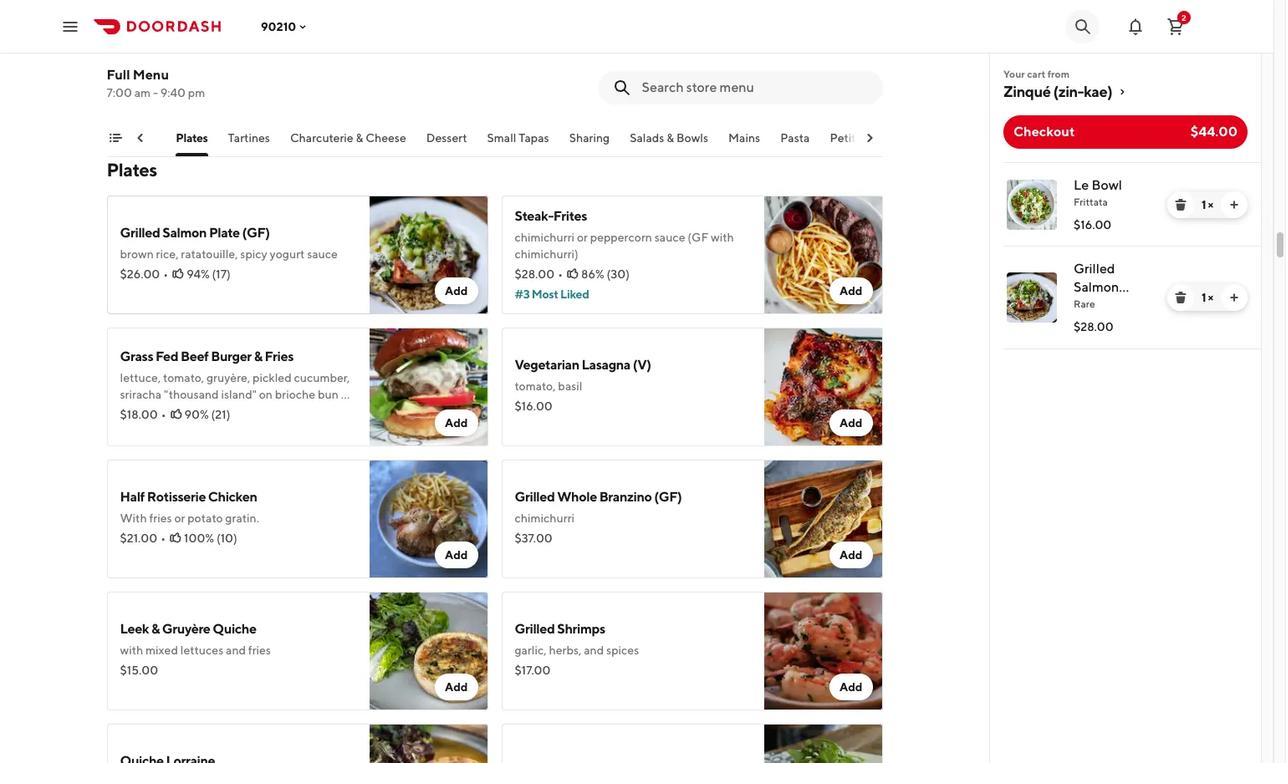 Task type: locate. For each thing, give the bounding box(es) containing it.
plate inside grilled salmon plate (gf) brown rice, ratatouille, spicy yogurt sauce
[[209, 225, 240, 241]]

1 vertical spatial $28.00
[[1074, 320, 1114, 334]]

(gf) inside the grilled whole branzino (gf) chimichurri $37.00
[[654, 489, 682, 505]]

0 horizontal spatial bowls
[[124, 131, 156, 145]]

or inside steak-frites chimichurri or peppercorn sauce (gf with chimichurri)
[[577, 231, 588, 244]]

1 horizontal spatial or
[[341, 388, 352, 401]]

beef
[[181, 349, 209, 365]]

steak-frites chimichurri or peppercorn sauce (gf with chimichurri)
[[515, 208, 734, 261]]

herbs,
[[549, 644, 582, 657]]

1 1 from the top
[[1202, 198, 1206, 212]]

chimichurri up $37.00 on the left
[[515, 512, 575, 525]]

1 horizontal spatial with
[[711, 231, 734, 244]]

add one to cart image
[[1228, 198, 1241, 212], [1228, 291, 1241, 304]]

1 vertical spatial basil
[[558, 380, 582, 393]]

basil down 90210
[[255, 43, 279, 57]]

plate for grilled salmon plate (gf) brown rice, ratatouille, spicy yogurt sauce
[[209, 225, 240, 241]]

1 × for grilled salmon plate (gf)
[[1202, 291, 1213, 304]]

lettuces
[[180, 644, 224, 657]]

1 salads from the left
[[77, 131, 112, 145]]

0 vertical spatial with
[[711, 231, 734, 244]]

1
[[1202, 198, 1206, 212], [1202, 291, 1206, 304]]

(gf) inside grilled salmon plate (gf) brown rice, ratatouille, spicy yogurt sauce
[[242, 225, 270, 241]]

90%
[[184, 408, 209, 421]]

kae)
[[1084, 83, 1112, 100]]

with right (gf
[[711, 231, 734, 244]]

1 vertical spatial 1
[[1202, 291, 1206, 304]]

chimichurri
[[515, 231, 575, 244], [515, 512, 575, 525]]

$16.00 inside list
[[1074, 218, 1112, 232]]

$26.00 •
[[120, 268, 168, 281]]

spices
[[606, 644, 639, 657]]

bowl
[[1092, 177, 1122, 193]]

grass fed beef burger & fries image
[[369, 328, 488, 447]]

94%
[[187, 268, 210, 281]]

2 bowls from the left
[[677, 131, 708, 145]]

1 vertical spatial add one to cart image
[[1228, 291, 1241, 304]]

or down frites
[[577, 231, 588, 244]]

with up $15.00 at the left
[[120, 644, 143, 657]]

and
[[226, 644, 246, 657], [584, 644, 604, 657]]

add one to cart image for grilled salmon plate (gf)
[[1228, 291, 1241, 304]]

tapas
[[519, 131, 549, 145]]

$16.00 down 'frittata'
[[1074, 218, 1112, 232]]

with
[[120, 512, 147, 525]]

scroll menu navigation left image
[[133, 131, 147, 145]]

0 horizontal spatial with
[[120, 644, 143, 657]]

le bowl frittata
[[1074, 177, 1122, 208]]

0 horizontal spatial basil
[[255, 43, 279, 57]]

2 × from the top
[[1208, 291, 1213, 304]]

$28.00 for $28.00 •
[[515, 268, 555, 281]]

2 remove item from cart image from the top
[[1174, 291, 1188, 304]]

90210
[[261, 20, 296, 33]]

1 ×
[[1202, 198, 1213, 212], [1202, 291, 1213, 304]]

1 horizontal spatial sauce
[[655, 231, 685, 244]]

whole
[[557, 489, 597, 505]]

1 vertical spatial 1 ×
[[1202, 291, 1213, 304]]

cucumber,
[[294, 371, 350, 385]]

0 vertical spatial salmon
[[162, 225, 207, 241]]

$28.00 up most
[[515, 268, 555, 281]]

chimichurri up chimichurri)
[[515, 231, 575, 244]]

basil down vegetarian
[[558, 380, 582, 393]]

$16.00 down vegetarian
[[515, 400, 553, 413]]

a
[[132, 405, 138, 418]]

0 horizontal spatial salmon
[[162, 225, 207, 241]]

add for vegetarian lasagna (v)
[[840, 416, 863, 430]]

• up #3 most liked
[[558, 268, 563, 281]]

salads & bowls left mains
[[630, 131, 708, 145]]

open menu image
[[60, 16, 80, 36]]

add button for grass fed beef burger & fries
[[435, 410, 478, 437]]

grilled whole branzino (gf) image
[[764, 460, 883, 579]]

grilled up rare
[[1074, 261, 1115, 277]]

and down quiche
[[226, 644, 246, 657]]

• for steak-frites
[[558, 268, 563, 281]]

0 vertical spatial sauce
[[655, 231, 685, 244]]

bowls right "show menu categories" image
[[124, 131, 156, 145]]

1 vertical spatial ×
[[1208, 291, 1213, 304]]

chimichurri inside the grilled whole branzino (gf) chimichurri $37.00
[[515, 512, 575, 525]]

salmon up rice,
[[162, 225, 207, 241]]

Item Search search field
[[642, 79, 869, 97]]

1 salads & bowls from the left
[[77, 131, 156, 145]]

0 horizontal spatial and
[[226, 644, 246, 657]]

and down the "shrimps"
[[584, 644, 604, 657]]

salmon inside the grilled salmon plate (gf)
[[1074, 279, 1119, 295]]

grilled inside the grilled salmon plate (gf)
[[1074, 261, 1115, 277]]

1 vertical spatial with
[[120, 644, 143, 657]]

0 horizontal spatial salads
[[77, 131, 112, 145]]

bun
[[318, 388, 339, 401]]

0 vertical spatial $16.00
[[1074, 218, 1112, 232]]

bowl
[[141, 405, 166, 418]]

$14.00
[[120, 64, 158, 77]]

steak-
[[515, 208, 553, 224]]

1 vertical spatial remove item from cart image
[[1174, 291, 1188, 304]]

prawn taco (gf) image
[[764, 724, 883, 764]]

1 for grilled salmon plate (gf)
[[1202, 291, 1206, 304]]

basil
[[255, 43, 279, 57], [558, 380, 582, 393]]

1 1 × from the top
[[1202, 198, 1213, 212]]

(v)
[[633, 357, 651, 373]]

burger
[[211, 349, 252, 365]]

0 horizontal spatial (gf)
[[242, 225, 270, 241]]

cart
[[1027, 68, 1046, 80]]

1 × for le bowl
[[1202, 198, 1213, 212]]

1 vertical spatial $16.00
[[515, 400, 553, 413]]

sauce right yogurt
[[307, 248, 338, 261]]

dessert button
[[426, 130, 467, 156]]

show menu categories image
[[108, 131, 122, 145]]

spicy
[[240, 248, 267, 261]]

2 vertical spatial or
[[174, 512, 185, 525]]

tomato, down vegetarian
[[515, 380, 556, 393]]

0 horizontal spatial plates
[[107, 159, 157, 181]]

caprese salad image
[[369, 0, 488, 110]]

fed
[[156, 349, 178, 365]]

(gf) for grilled whole branzino (gf) chimichurri $37.00
[[654, 489, 682, 505]]

salmon inside grilled salmon plate (gf) brown rice, ratatouille, spicy yogurt sauce
[[162, 225, 207, 241]]

bowls left mains
[[677, 131, 708, 145]]

lasagna
[[582, 357, 631, 373]]

1 horizontal spatial grilled salmon plate (gf) image
[[1007, 273, 1057, 323]]

0 horizontal spatial sauce
[[307, 248, 338, 261]]

1 horizontal spatial plates
[[176, 131, 208, 145]]

fries down rotisserie
[[149, 512, 172, 525]]

0 vertical spatial plate
[[209, 225, 240, 241]]

0 vertical spatial ×
[[1208, 198, 1213, 212]]

(gf) right rare
[[1108, 298, 1137, 314]]

0 horizontal spatial grilled salmon plate (gf) image
[[369, 196, 488, 314]]

potato
[[187, 512, 223, 525]]

• right $21.00
[[161, 532, 166, 545]]

add button for grilled whole branzino (gf)
[[830, 542, 873, 569]]

grilled salmon plate (gf) image
[[369, 196, 488, 314], [1007, 273, 1057, 323]]

sauce left (gf
[[655, 231, 685, 244]]

(gf) up spicy at the top
[[242, 225, 270, 241]]

1 and from the left
[[226, 644, 246, 657]]

1 horizontal spatial salmon
[[1074, 279, 1119, 295]]

0 vertical spatial fries
[[149, 512, 172, 525]]

2 items, open order cart image
[[1166, 16, 1186, 36]]

liked
[[560, 288, 589, 301]]

plate inside the grilled salmon plate (gf)
[[1074, 298, 1106, 314]]

0 horizontal spatial salads & bowls
[[77, 131, 156, 145]]

zinqué (zin-kae) link
[[1004, 82, 1248, 102]]

1 horizontal spatial $28.00
[[1074, 320, 1114, 334]]

plate for grilled salmon plate (gf)
[[1074, 298, 1106, 314]]

grilled inside the grilled shrimps garlic, herbs, and spices $17.00
[[515, 621, 555, 637]]

1 horizontal spatial fries
[[248, 644, 271, 657]]

grilled up brown
[[120, 225, 160, 241]]

(gf) inside the grilled salmon plate (gf)
[[1108, 298, 1137, 314]]

scroll menu navigation right image
[[863, 131, 876, 145]]

quiche lorraine image
[[369, 724, 488, 764]]

salads & bowls button left mains "button"
[[630, 130, 708, 156]]

plates
[[176, 131, 208, 145], [107, 159, 157, 181]]

1 vertical spatial fries
[[248, 644, 271, 657]]

gratin.
[[225, 512, 259, 525]]

0 horizontal spatial plate
[[209, 225, 240, 241]]

1 add one to cart image from the top
[[1228, 198, 1241, 212]]

1 chimichurri from the top
[[515, 231, 575, 244]]

(gf) right branzino
[[654, 489, 682, 505]]

shrimps
[[557, 621, 605, 637]]

-
[[153, 86, 158, 100]]

0 vertical spatial 1 ×
[[1202, 198, 1213, 212]]

$28.00 down rare
[[1074, 320, 1114, 334]]

grilled shrimps garlic, herbs, and spices $17.00
[[515, 621, 639, 677]]

bowls
[[124, 131, 156, 145], [677, 131, 708, 145]]

2 vertical spatial (gf)
[[654, 489, 682, 505]]

0 horizontal spatial salads & bowls button
[[77, 130, 156, 156]]

1 horizontal spatial $16.00
[[1074, 218, 1112, 232]]

menu
[[133, 67, 169, 83]]

chimichurri inside steak-frites chimichurri or peppercorn sauce (gf with chimichurri)
[[515, 231, 575, 244]]

1 for le bowl
[[1202, 198, 1206, 212]]

plates down pm
[[176, 131, 208, 145]]

charcuterie
[[290, 131, 353, 145]]

$21.00 •
[[120, 532, 166, 545]]

1 vertical spatial chimichurri
[[515, 512, 575, 525]]

your cart from
[[1004, 68, 1070, 80]]

0 vertical spatial (gf)
[[242, 225, 270, 241]]

0 vertical spatial 1
[[1202, 198, 1206, 212]]

1 horizontal spatial and
[[584, 644, 604, 657]]

tomato, for vegetarian
[[515, 380, 556, 393]]

& inside leek & gruyère quiche with mixed lettuces and fries $15.00
[[151, 621, 160, 637]]

list
[[990, 162, 1261, 350]]

& left fries
[[254, 349, 262, 365]]

add button for half rotisserie chicken
[[435, 542, 478, 569]]

2 chimichurri from the top
[[515, 512, 575, 525]]

sauce
[[655, 231, 685, 244], [307, 248, 338, 261]]

grilled up garlic,
[[515, 621, 555, 637]]

&
[[114, 131, 122, 145], [356, 131, 363, 145], [667, 131, 674, 145], [254, 349, 262, 365], [151, 621, 160, 637]]

salmon
[[162, 225, 207, 241], [1074, 279, 1119, 295]]

add button for grilled shrimps
[[830, 674, 873, 701]]

1 vertical spatial plate
[[1074, 298, 1106, 314]]

2 and from the left
[[584, 644, 604, 657]]

tartines
[[228, 131, 270, 145]]

salads right the sharing
[[630, 131, 664, 145]]

1 vertical spatial or
[[341, 388, 352, 401]]

$15.00
[[120, 664, 158, 677]]

• down rice,
[[163, 268, 168, 281]]

chicken
[[208, 489, 257, 505]]

fries down quiche
[[248, 644, 271, 657]]

mozzarella,
[[192, 43, 252, 57]]

1 vertical spatial sauce
[[307, 248, 338, 261]]

1 remove item from cart image from the top
[[1174, 198, 1188, 212]]

frites
[[553, 208, 587, 224]]

vegetarian
[[515, 357, 579, 373]]

0 horizontal spatial or
[[174, 512, 185, 525]]

1 horizontal spatial salads
[[630, 131, 664, 145]]

90% (21)
[[184, 408, 230, 421]]

2 horizontal spatial (gf)
[[1108, 298, 1137, 314]]

brown
[[120, 248, 154, 261]]

• for half rotisserie chicken
[[161, 532, 166, 545]]

2 1 from the top
[[1202, 291, 1206, 304]]

full menu 7:00 am - 9:40 pm
[[107, 67, 205, 100]]

0 vertical spatial $28.00
[[515, 268, 555, 281]]

0 horizontal spatial fries
[[149, 512, 172, 525]]

0 vertical spatial add one to cart image
[[1228, 198, 1241, 212]]

#3 most liked
[[515, 288, 589, 301]]

add for half rotisserie chicken
[[445, 549, 468, 562]]

cheese
[[366, 131, 406, 145]]

2 add one to cart image from the top
[[1228, 291, 1241, 304]]

0 horizontal spatial $16.00
[[515, 400, 553, 413]]

tomato, inside caprese salad fresh tomato, mozzarella, basil $14.00
[[149, 43, 190, 57]]

tomato, down salad
[[149, 43, 190, 57]]

vegetarian lasagna (v) tomato, basil $16.00
[[515, 357, 651, 413]]

1 horizontal spatial plate
[[1074, 298, 1106, 314]]

salads & bowls button down 7:00
[[77, 130, 156, 156]]

1 salads & bowls button from the left
[[77, 130, 156, 156]]

grilled inside grilled salmon plate (gf) brown rice, ratatouille, spicy yogurt sauce
[[120, 225, 160, 241]]

rotisserie
[[147, 489, 206, 505]]

grilled for grilled salmon plate (gf)
[[1074, 261, 1115, 277]]

2 salads & bowls from the left
[[630, 131, 708, 145]]

0 vertical spatial chimichurri
[[515, 231, 575, 244]]

am
[[134, 86, 151, 100]]

grass fed beef burger & fries lettuce, tomato, gruyère, pickled cucumber, sriracha "thousand island" on brioche bun or in a bowl
[[120, 349, 352, 418]]

or down rotisserie
[[174, 512, 185, 525]]

or right bun
[[341, 388, 352, 401]]

• right $18.00
[[161, 408, 166, 421]]

fries inside half rotisserie chicken with fries or potato gratin.
[[149, 512, 172, 525]]

2 horizontal spatial or
[[577, 231, 588, 244]]

1 vertical spatial (gf)
[[1108, 298, 1137, 314]]

1 vertical spatial plates
[[107, 159, 157, 181]]

1 horizontal spatial bowls
[[677, 131, 708, 145]]

& left cheese on the left of the page
[[356, 131, 363, 145]]

0 horizontal spatial $28.00
[[515, 268, 555, 281]]

tomato, inside "grass fed beef burger & fries lettuce, tomato, gruyère, pickled cucumber, sriracha "thousand island" on brioche bun or in a bowl"
[[163, 371, 204, 385]]

add button for grilled salmon plate (gf)
[[435, 278, 478, 304]]

1 horizontal spatial (gf)
[[654, 489, 682, 505]]

grilled
[[120, 225, 160, 241], [1074, 261, 1115, 277], [515, 489, 555, 505], [515, 621, 555, 637]]

your
[[1004, 68, 1025, 80]]

gruyère
[[162, 621, 210, 637]]

salmon up rare
[[1074, 279, 1119, 295]]

from
[[1048, 68, 1070, 80]]

notification bell image
[[1126, 16, 1146, 36]]

grilled up $37.00 on the left
[[515, 489, 555, 505]]

(gf) for grilled salmon plate (gf)
[[1108, 298, 1137, 314]]

add button
[[435, 278, 478, 304], [830, 278, 873, 304], [435, 410, 478, 437], [830, 410, 873, 437], [435, 542, 478, 569], [830, 542, 873, 569], [435, 674, 478, 701], [830, 674, 873, 701]]

0 vertical spatial basil
[[255, 43, 279, 57]]

add
[[445, 284, 468, 298], [840, 284, 863, 298], [445, 416, 468, 430], [840, 416, 863, 430], [445, 549, 468, 562], [840, 549, 863, 562], [445, 681, 468, 694], [840, 681, 863, 694]]

salads left the scroll menu navigation left icon
[[77, 131, 112, 145]]

grilled inside the grilled whole branzino (gf) chimichurri $37.00
[[515, 489, 555, 505]]

0 vertical spatial remove item from cart image
[[1174, 198, 1188, 212]]

$17.00
[[515, 664, 551, 677]]

plates down the scroll menu navigation left icon
[[107, 159, 157, 181]]

remove item from cart image
[[1174, 198, 1188, 212], [1174, 291, 1188, 304]]

$44.00
[[1191, 124, 1238, 140]]

tomato, inside vegetarian lasagna (v) tomato, basil $16.00
[[515, 380, 556, 393]]

1 bowls from the left
[[124, 131, 156, 145]]

1 horizontal spatial basil
[[558, 380, 582, 393]]

2 1 × from the top
[[1202, 291, 1213, 304]]

•
[[163, 268, 168, 281], [558, 268, 563, 281], [161, 408, 166, 421], [161, 532, 166, 545]]

vegetarian lasagna (v) image
[[764, 328, 883, 447]]

bowls for first salads & bowls button from the left
[[124, 131, 156, 145]]

& right leek
[[151, 621, 160, 637]]

chimichurri)
[[515, 248, 579, 261]]

salad
[[171, 21, 204, 37]]

& inside button
[[356, 131, 363, 145]]

salads
[[77, 131, 112, 145], [630, 131, 664, 145]]

1 horizontal spatial salads & bowls button
[[630, 130, 708, 156]]

tomato, up "thousand
[[163, 371, 204, 385]]

1 horizontal spatial salads & bowls
[[630, 131, 708, 145]]

0 vertical spatial or
[[577, 231, 588, 244]]

petites pizzas
[[830, 131, 903, 145]]

salads & bowls down 7:00
[[77, 131, 156, 145]]

1 × from the top
[[1208, 198, 1213, 212]]

1 vertical spatial salmon
[[1074, 279, 1119, 295]]



Task type: vqa. For each thing, say whether or not it's contained in the screenshot.


Task type: describe. For each thing, give the bounding box(es) containing it.
add one to cart image for le bowl
[[1228, 198, 1241, 212]]

grilled for grilled shrimps garlic, herbs, and spices $17.00
[[515, 621, 555, 637]]

mixed
[[146, 644, 178, 657]]

× for le bowl
[[1208, 198, 1213, 212]]

(zin-
[[1053, 83, 1084, 100]]

$28.00 for $28.00
[[1074, 320, 1114, 334]]

le bowl image
[[1007, 180, 1057, 230]]

fries
[[265, 349, 294, 365]]

grilled for grilled whole branzino (gf) chimichurri $37.00
[[515, 489, 555, 505]]

grilled salmon plate (gf) brown rice, ratatouille, spicy yogurt sauce
[[120, 225, 338, 261]]

(gf
[[688, 231, 708, 244]]

100%
[[184, 532, 214, 545]]

2
[[1182, 12, 1187, 22]]

branzino
[[599, 489, 652, 505]]

yogurt
[[270, 248, 305, 261]]

$26.00
[[120, 268, 160, 281]]

add button for leek & gruyère quiche
[[435, 674, 478, 701]]

basil inside caprese salad fresh tomato, mozzarella, basil $14.00
[[255, 43, 279, 57]]

2 salads & bowls button from the left
[[630, 130, 708, 156]]

(30)
[[607, 268, 630, 281]]

in
[[120, 405, 130, 418]]

basil inside vegetarian lasagna (v) tomato, basil $16.00
[[558, 380, 582, 393]]

"thousand
[[164, 388, 219, 401]]

tomato, for caprese
[[149, 43, 190, 57]]

mains button
[[728, 130, 760, 156]]

or inside half rotisserie chicken with fries or potato gratin.
[[174, 512, 185, 525]]

steak frites image
[[764, 196, 883, 314]]

tartines button
[[228, 130, 270, 156]]

with inside steak-frites chimichurri or peppercorn sauce (gf with chimichurri)
[[711, 231, 734, 244]]

petites
[[830, 131, 867, 145]]

frittata
[[1074, 196, 1108, 208]]

caprese
[[120, 21, 169, 37]]

90210 button
[[261, 20, 310, 33]]

(21)
[[211, 408, 230, 421]]

add button for steak-frites
[[830, 278, 873, 304]]

pm
[[188, 86, 205, 100]]

garlic,
[[515, 644, 547, 657]]

grilled for grilled salmon plate (gf) brown rice, ratatouille, spicy yogurt sauce
[[120, 225, 160, 241]]

leek
[[120, 621, 149, 637]]

half rotisserie chicken with fries or potato gratin.
[[120, 489, 259, 525]]

add for grilled shrimps
[[840, 681, 863, 694]]

rare
[[1074, 298, 1095, 310]]

× for grilled salmon plate (gf)
[[1208, 291, 1213, 304]]

or inside "grass fed beef burger & fries lettuce, tomato, gruyère, pickled cucumber, sriracha "thousand island" on brioche bun or in a bowl"
[[341, 388, 352, 401]]

2 salads from the left
[[630, 131, 664, 145]]

add for grilled salmon plate (gf)
[[445, 284, 468, 298]]

list containing le bowl
[[990, 162, 1261, 350]]

(17)
[[212, 268, 231, 281]]

checkout
[[1014, 124, 1075, 140]]

salmon for grilled salmon plate (gf)
[[1074, 279, 1119, 295]]

$21.00
[[120, 532, 157, 545]]

& left mains
[[667, 131, 674, 145]]

zinqué (zin-kae)
[[1004, 83, 1112, 100]]

sriracha
[[120, 388, 162, 401]]

100% (10)
[[184, 532, 237, 545]]

on
[[259, 388, 273, 401]]

remove item from cart image for le bowl
[[1174, 198, 1188, 212]]

$37.00
[[515, 532, 553, 545]]

$16.00 inside vegetarian lasagna (v) tomato, basil $16.00
[[515, 400, 553, 413]]

& inside "grass fed beef burger & fries lettuce, tomato, gruyère, pickled cucumber, sriracha "thousand island" on brioche bun or in a bowl"
[[254, 349, 262, 365]]

full
[[107, 67, 130, 83]]

mains
[[728, 131, 760, 145]]

94% (17)
[[187, 268, 231, 281]]

• for grilled salmon plate (gf)
[[163, 268, 168, 281]]

pickled
[[253, 371, 292, 385]]

zinqué
[[1004, 83, 1051, 100]]

$18.00 •
[[120, 408, 166, 421]]

add for grilled whole branzino (gf)
[[840, 549, 863, 562]]

and inside leek & gruyère quiche with mixed lettuces and fries $15.00
[[226, 644, 246, 657]]

sauce inside grilled salmon plate (gf) brown rice, ratatouille, spicy yogurt sauce
[[307, 248, 338, 261]]

remove item from cart image for grilled salmon plate (gf)
[[1174, 291, 1188, 304]]

pasta button
[[780, 130, 810, 156]]

add for leek & gruyère quiche
[[445, 681, 468, 694]]

small tapas button
[[487, 130, 549, 156]]

lettuce,
[[120, 371, 161, 385]]

fresh
[[120, 43, 147, 57]]

$18.00
[[120, 408, 158, 421]]

bowls for 2nd salads & bowls button from left
[[677, 131, 708, 145]]

quiche
[[213, 621, 256, 637]]

half rotisserie chicken image
[[369, 460, 488, 579]]

with inside leek & gruyère quiche with mixed lettuces and fries $15.00
[[120, 644, 143, 657]]

gruyère,
[[207, 371, 250, 385]]

(gf) for grilled salmon plate (gf) brown rice, ratatouille, spicy yogurt sauce
[[242, 225, 270, 241]]

petites pizzas button
[[830, 130, 903, 156]]

86%
[[581, 268, 604, 281]]

• for grass fed beef burger & fries
[[161, 408, 166, 421]]

9:40
[[160, 86, 186, 100]]

(10)
[[217, 532, 237, 545]]

$28.00 •
[[515, 268, 563, 281]]

grilled salmon plate (gf)
[[1074, 261, 1137, 314]]

7:00
[[107, 86, 132, 100]]

fries inside leek & gruyère quiche with mixed lettuces and fries $15.00
[[248, 644, 271, 657]]

caprese salad fresh tomato, mozzarella, basil $14.00
[[120, 21, 279, 77]]

island"
[[221, 388, 257, 401]]

add button for vegetarian lasagna (v)
[[830, 410, 873, 437]]

sauce inside steak-frites chimichurri or peppercorn sauce (gf with chimichurri)
[[655, 231, 685, 244]]

pasta
[[780, 131, 810, 145]]

rice,
[[156, 248, 179, 261]]

sharing button
[[569, 130, 610, 156]]

& left the scroll menu navigation left icon
[[114, 131, 122, 145]]

leek & gruyère quiche image
[[369, 592, 488, 711]]

sharing
[[569, 131, 610, 145]]

le
[[1074, 177, 1089, 193]]

grilled shrimps image
[[764, 592, 883, 711]]

small tapas
[[487, 131, 549, 145]]

leek & gruyère quiche with mixed lettuces and fries $15.00
[[120, 621, 271, 677]]

and inside the grilled shrimps garlic, herbs, and spices $17.00
[[584, 644, 604, 657]]

salmon for grilled salmon plate (gf) brown rice, ratatouille, spicy yogurt sauce
[[162, 225, 207, 241]]

add for grass fed beef burger & fries
[[445, 416, 468, 430]]

charcuterie & cheese button
[[290, 130, 406, 156]]

0 vertical spatial plates
[[176, 131, 208, 145]]

add for steak-frites
[[840, 284, 863, 298]]

half
[[120, 489, 145, 505]]



